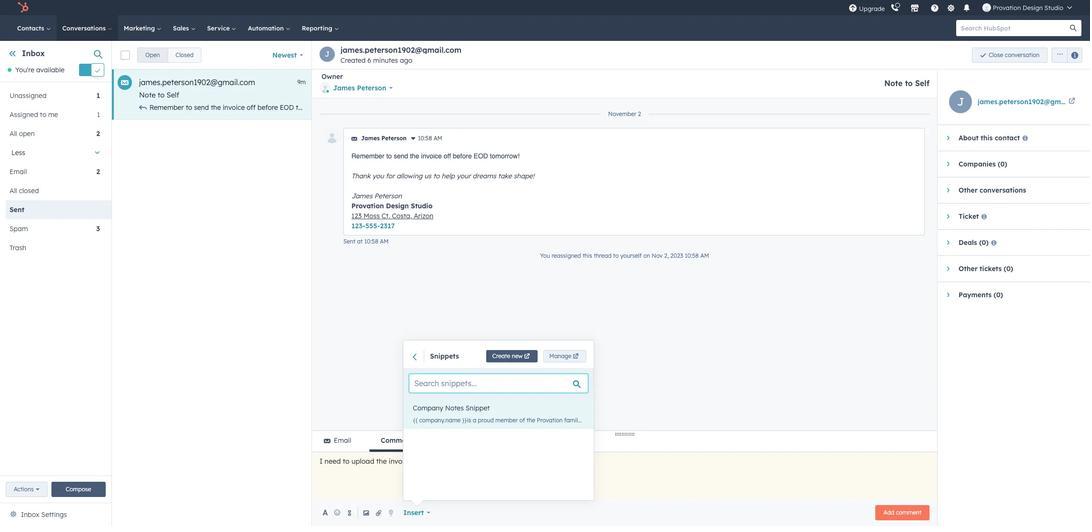 Task type: describe. For each thing, give the bounding box(es) containing it.
company notes snippet list box
[[403, 399, 1090, 430]]

that
[[454, 457, 468, 466]]

allowing inside email from james.peterson1902@gmail.com with subject note to self row
[[375, 103, 401, 112]]

james.peterson1902@gmail.com inside row
[[139, 78, 255, 87]]

owner
[[322, 72, 343, 81]]

123 inside james peterson provation design studio 123 moss ct. costa, arizon 123-555-2317
[[352, 212, 362, 221]]

inbox for inbox settings
[[21, 511, 39, 520]]

off for remember to send the invoice off before eod tomorrow!
[[444, 152, 451, 160]]

you're available
[[15, 66, 65, 74]]

yourself
[[620, 252, 642, 260]]

sent for sent
[[10, 206, 24, 215]]

companies (0) button
[[938, 151, 1081, 177]]

november 2
[[608, 111, 641, 118]]

design inside email from james.peterson1902@gmail.com with subject note to self row
[[599, 103, 621, 112]]

Search snippets... search field
[[409, 374, 588, 393]]

send for remember to send the invoice off before eod tomorrow!  thank you for allowing us to help your dreams take shape!  james peterson provation design studio 123 moss ct. costa, arizon 123-555-2317
[[194, 103, 209, 112]]

Closed button
[[167, 47, 202, 63]]

caret image inside deals (0) dropdown button
[[947, 240, 950, 246]]

help button
[[927, 0, 943, 15]]

i need to upload the invoice to hubspot, that would make this a lot easier
[[320, 457, 562, 466]]

6
[[368, 56, 371, 65]]

caret image for payments
[[947, 292, 950, 298]]

this inside dropdown button
[[981, 134, 993, 142]]

minutes
[[373, 56, 398, 65]]

note to self heading
[[884, 79, 930, 88]]

2023
[[671, 252, 683, 260]]

2 horizontal spatial a
[[1006, 417, 1009, 424]]

service
[[207, 24, 232, 32]]

inbox settings
[[21, 511, 67, 520]]

need
[[325, 457, 341, 466]]

costa, inside james peterson provation design studio 123 moss ct. costa, arizon 123-555-2317
[[392, 212, 412, 221]]

1 vertical spatial allowing
[[397, 172, 423, 181]]

0 vertical spatial self
[[915, 79, 930, 88]]

ct. inside email from james.peterson1902@gmail.com with subject note to self row
[[675, 103, 683, 112]]

main content containing james.peterson1902@gmail.com
[[112, 41, 1090, 527]]

upgrade
[[859, 5, 885, 12]]

james.peterson1902@gmail.com link
[[978, 96, 1085, 108]]

1 vertical spatial james peterson
[[361, 135, 407, 142]]

since
[[584, 417, 598, 424]]

remember for remember to send the invoice off before eod tomorrow!  thank you for allowing us to help your dreams take shape!  james peterson provation design studio 123 moss ct. costa, arizon 123-555-2317
[[150, 103, 184, 112]]

assigned
[[10, 111, 38, 119]]

provation inside james peterson provation design studio 123 moss ct. costa, arizon 123-555-2317
[[352, 202, 384, 211]]

2 for all open
[[96, 130, 100, 138]]

ticket button
[[938, 204, 1081, 230]]

2 horizontal spatial 10:58
[[685, 252, 699, 260]]

(0) for deals (0)
[[979, 239, 989, 247]]

would
[[470, 457, 489, 466]]

2317 inside james peterson provation design studio 123 moss ct. costa, arizon 123-555-2317
[[380, 222, 395, 231]]

james inside james peterson provation design studio 123 moss ct. costa, arizon 123-555-2317
[[352, 192, 373, 201]]

all for all open
[[10, 130, 17, 138]]

here's
[[988, 417, 1004, 424]]

contact
[[995, 134, 1020, 142]]

james peterson image
[[983, 3, 991, 12]]

a inside main content
[[525, 457, 529, 466]]

lot
[[531, 457, 540, 466]]

0 vertical spatial email
[[10, 168, 27, 176]]

moss inside email from james.peterson1902@gmail.com with subject note to self row
[[657, 103, 673, 112]]

settings
[[41, 511, 67, 520]]

1 horizontal spatial your
[[457, 172, 471, 181]]

0 vertical spatial am
[[434, 135, 442, 142]]

1 horizontal spatial 10:58
[[418, 135, 432, 142]]

1 vertical spatial for
[[386, 172, 395, 181]]

provation design studio
[[993, 4, 1064, 11]]

}}is
[[462, 417, 471, 424]]

1 vertical spatial this
[[583, 252, 592, 260]]

(0) inside 'dropdown button'
[[1004, 265, 1013, 273]]

search image
[[1070, 25, 1077, 31]]

1 horizontal spatial help
[[442, 172, 455, 181]]

studio inside email from james.peterson1902@gmail.com with subject note to self row
[[623, 103, 643, 112]]

1 horizontal spatial take
[[498, 172, 512, 181]]

great
[[890, 417, 905, 424]]

email inside button
[[334, 437, 351, 445]]

assigned to me
[[10, 111, 58, 119]]

2 company.name from the left
[[940, 417, 981, 424]]

november
[[608, 111, 636, 118]]

2 {{ from the left
[[600, 417, 604, 424]]

their
[[1029, 417, 1041, 424]]

less
[[11, 149, 25, 157]]

contacts
[[17, 24, 46, 32]]

you reassigned this thread to yourself on nov 2, 2023 10:58 am
[[540, 252, 709, 260]]

1 for assigned to me
[[97, 111, 100, 119]]

create new link
[[486, 351, 538, 363]]

provation inside company notes snippet {{ company.name }}is a proud member of the provation family. since {{ company.first_contact_createdate }} we've been able to create both lasting art and relationships with all great people at {{ company.name }}​  here's a link to their press and brandin
[[537, 417, 563, 424]]

you
[[540, 252, 550, 260]]

1 {{ from the left
[[413, 417, 418, 424]]

all for all closed
[[10, 187, 17, 195]]

all closed button
[[6, 182, 100, 201]]

0 vertical spatial james.peterson1902@gmail.com
[[341, 45, 461, 55]]

contacts link
[[11, 15, 57, 41]]

james.peterson1902@gmail.com created 6 minutes ago
[[341, 45, 461, 65]]

conversations link
[[57, 15, 118, 41]]

conversations
[[980, 186, 1026, 195]]

member
[[495, 417, 518, 424]]

marketplaces image
[[911, 4, 919, 13]]

design inside popup button
[[1023, 4, 1043, 11]]

payments (0)
[[959, 291, 1003, 300]]

brandin
[[1071, 417, 1090, 424]]

on
[[643, 252, 650, 260]]

hubspot image
[[17, 2, 29, 13]]

calling icon image
[[891, 4, 899, 12]]

snippet
[[466, 404, 490, 413]]

tomorrow! for remember to send the invoice off before eod tomorrow!  thank you for allowing us to help your dreams take shape!  james peterson provation design studio 123 moss ct. costa, arizon 123-555-2317
[[296, 103, 328, 112]]

costa, inside email from james.peterson1902@gmail.com with subject note to self row
[[685, 103, 705, 112]]

the inside company notes snippet {{ company.name }}is a proud member of the provation family. since {{ company.first_contact_createdate }} we've been able to create both lasting art and relationships with all great people at {{ company.name }}​  here's a link to their press and brandin
[[527, 417, 535, 424]]

create
[[492, 353, 510, 360]]

remember to send the invoice off before eod tomorrow!
[[352, 152, 520, 160]]

caret image for other
[[947, 188, 950, 193]]

snippets
[[430, 352, 459, 361]]

peterson inside email from james.peterson1902@gmail.com with subject note to self row
[[538, 103, 565, 112]]

notes
[[445, 404, 464, 413]]

(0) for payments (0)
[[994, 291, 1003, 300]]

the inside email from james.peterson1902@gmail.com with subject note to self row
[[211, 103, 221, 112]]

proud
[[478, 417, 494, 424]]

trash button
[[6, 239, 100, 258]]

group containing open
[[137, 47, 202, 63]]

eod for remember to send the invoice off before eod tomorrow!
[[474, 152, 488, 160]]

note inside row
[[139, 91, 156, 100]]

2 group from the left
[[1048, 47, 1083, 63]]

1 vertical spatial am
[[380, 238, 389, 245]]

easier
[[542, 457, 562, 466]]

studio inside popup button
[[1045, 4, 1064, 11]]

james peterson button
[[320, 81, 393, 95]]

help inside email from james.peterson1902@gmail.com with subject note to self row
[[420, 103, 433, 112]]

you inside email from james.peterson1902@gmail.com with subject note to self row
[[351, 103, 362, 112]]

sent at 10:58 am
[[343, 238, 389, 245]]

0 vertical spatial note
[[884, 79, 903, 88]]

actions
[[14, 486, 34, 493]]

2 for email
[[96, 168, 100, 176]]

payments (0) button
[[938, 282, 1081, 308]]

you're available image
[[8, 68, 11, 72]]

provation inside popup button
[[993, 4, 1021, 11]]

sent button
[[6, 201, 100, 220]]

shape! inside email from james.peterson1902@gmail.com with subject note to self row
[[492, 103, 513, 112]]

trash
[[10, 244, 26, 253]]

}}
[[702, 417, 707, 424]]

other conversations
[[959, 186, 1026, 195]]

ticket
[[959, 212, 979, 221]]

2 vertical spatial this
[[511, 457, 523, 466]]

make
[[491, 457, 509, 466]]

company notes snippet button
[[403, 399, 594, 418]]

deals (0) button
[[938, 230, 1081, 256]]

invoice for remember to send the invoice off before eod tomorrow!
[[421, 152, 442, 160]]

studio inside james peterson provation design studio 123 moss ct. costa, arizon 123-555-2317
[[411, 202, 433, 211]]

0 vertical spatial 2
[[638, 111, 641, 118]]

provation design studio button
[[977, 0, 1078, 15]]

1 vertical spatial shape!
[[514, 172, 534, 181]]

email button
[[312, 432, 363, 453]]

1 vertical spatial dreams
[[473, 172, 496, 181]]

123- inside james peterson provation design studio 123 moss ct. costa, arizon 123-555-2317
[[352, 222, 365, 231]]

arizon inside james peterson provation design studio 123 moss ct. costa, arizon 123-555-2317
[[414, 212, 434, 221]]

company
[[413, 404, 443, 413]]

insert button
[[397, 504, 437, 523]]

thank you for allowing us to help your dreams take shape!
[[352, 172, 534, 181]]

conversations
[[62, 24, 108, 32]]

1 horizontal spatial you
[[372, 172, 384, 181]]

provation inside email from james.peterson1902@gmail.com with subject note to self row
[[567, 103, 597, 112]]

caret image for ticket
[[947, 214, 950, 220]]



Task type: vqa. For each thing, say whether or not it's contained in the screenshot.
Moss
yes



Task type: locate. For each thing, give the bounding box(es) containing it.
unassigned
[[10, 92, 47, 100]]

at inside main content
[[357, 238, 363, 245]]

1 other from the top
[[959, 186, 978, 195]]

your down remember to send the invoice off before eod tomorrow!
[[457, 172, 471, 181]]

sent
[[10, 206, 24, 215], [343, 238, 356, 245]]

help down remember to send the invoice off before eod tomorrow!
[[442, 172, 455, 181]]

other for other tickets (0)
[[959, 265, 978, 273]]

caret image left other conversations
[[947, 188, 950, 193]]

1 vertical spatial self
[[167, 91, 179, 100]]

}}​
[[983, 417, 988, 424]]

invoice
[[223, 103, 245, 112], [421, 152, 442, 160], [389, 457, 412, 466]]

0 horizontal spatial note to self
[[139, 91, 179, 100]]

2 horizontal spatial design
[[1023, 4, 1043, 11]]

arizon
[[707, 103, 727, 112], [414, 212, 434, 221]]

james peterson inside popup button
[[333, 84, 386, 92]]

0 vertical spatial at
[[357, 238, 363, 245]]

9m
[[297, 79, 306, 86]]

other inside other tickets (0) 'dropdown button'
[[959, 265, 978, 273]]

your inside email from james.peterson1902@gmail.com with subject note to self row
[[435, 103, 449, 112]]

company.name left }}​
[[940, 417, 981, 424]]

off inside email from james.peterson1902@gmail.com with subject note to self row
[[247, 103, 256, 112]]

caret image inside about this contact dropdown button
[[947, 135, 950, 141]]

moss inside james peterson provation design studio 123 moss ct. costa, arizon 123-555-2317
[[364, 212, 380, 221]]

1 vertical spatial note to self
[[139, 91, 179, 100]]

close conversation
[[989, 51, 1040, 58]]

sales
[[173, 24, 191, 32]]

take inside email from james.peterson1902@gmail.com with subject note to self row
[[476, 103, 490, 112]]

0 horizontal spatial us
[[403, 103, 410, 112]]

and right art
[[822, 417, 832, 424]]

james peterson down created
[[333, 84, 386, 92]]

0 vertical spatial invoice
[[223, 103, 245, 112]]

1 vertical spatial at
[[926, 417, 932, 424]]

1 caret image from the top
[[947, 135, 950, 141]]

we've
[[709, 417, 724, 424]]

for inside email from james.peterson1902@gmail.com with subject note to self row
[[364, 103, 373, 112]]

about
[[959, 134, 979, 142]]

people
[[907, 417, 925, 424]]

1 vertical spatial 10:58
[[364, 238, 378, 245]]

search button
[[1066, 20, 1082, 36]]

am right the 2023
[[701, 252, 709, 260]]

note to self
[[884, 79, 930, 88], [139, 91, 179, 100]]

thank down james peterson popup button
[[330, 103, 349, 112]]

of
[[520, 417, 525, 424]]

1 vertical spatial help
[[442, 172, 455, 181]]

2 horizontal spatial this
[[981, 134, 993, 142]]

1 vertical spatial before
[[453, 152, 472, 160]]

1 horizontal spatial design
[[599, 103, 621, 112]]

(0) inside dropdown button
[[994, 291, 1003, 300]]

caret image inside companies (0) dropdown button
[[947, 161, 950, 167]]

a right }}is
[[473, 417, 476, 424]]

for up james peterson provation design studio 123 moss ct. costa, arizon 123-555-2317
[[386, 172, 395, 181]]

other
[[959, 186, 978, 195], [959, 265, 978, 273]]

1 vertical spatial studio
[[623, 103, 643, 112]]

0 horizontal spatial 123-
[[352, 222, 365, 231]]

thank up james peterson provation design studio 123 moss ct. costa, arizon 123-555-2317
[[352, 172, 371, 181]]

1 caret image from the top
[[947, 161, 950, 167]]

before for remember to send the invoice off before eod tomorrow!  thank you for allowing us to help your dreams take shape!  james peterson provation design studio 123 moss ct. costa, arizon 123-555-2317
[[258, 103, 278, 112]]

caret image inside 'ticket' dropdown button
[[947, 214, 950, 220]]

james inside row
[[515, 103, 536, 112]]

1 vertical spatial send
[[394, 152, 408, 160]]

add comment button
[[876, 506, 930, 521]]

{{ down company
[[413, 417, 418, 424]]

group down the search image
[[1048, 47, 1083, 63]]

about this contact
[[959, 134, 1020, 142]]

(0) right payments
[[994, 291, 1003, 300]]

2 vertical spatial invoice
[[389, 457, 412, 466]]

comment
[[381, 437, 413, 445]]

0 vertical spatial thank
[[330, 103, 349, 112]]

companies
[[959, 160, 996, 169]]

1 horizontal spatial 123
[[645, 103, 655, 112]]

insert
[[403, 509, 424, 518]]

1 group from the left
[[137, 47, 202, 63]]

payments
[[959, 291, 992, 300]]

123- inside email from james.peterson1902@gmail.com with subject note to self row
[[729, 103, 741, 112]]

2 other from the top
[[959, 265, 978, 273]]

None field
[[403, 369, 1090, 430]]

0 vertical spatial note to self
[[884, 79, 930, 88]]

james.peterson1902@gmail.com down closed button
[[139, 78, 255, 87]]

1 company.name from the left
[[419, 417, 461, 424]]

1 vertical spatial 2
[[96, 130, 100, 138]]

2 and from the left
[[1059, 417, 1069, 424]]

company.first_contact_createdate
[[606, 417, 701, 424]]

moss
[[657, 103, 673, 112], [364, 212, 380, 221]]

closed
[[176, 51, 194, 58]]

marketing link
[[118, 15, 167, 41]]

james.peterson1902@gmail.com up ago
[[341, 45, 461, 55]]

caret image left payments
[[947, 292, 950, 298]]

actions button
[[6, 483, 47, 498]]

caret image
[[947, 161, 950, 167], [947, 188, 950, 193], [947, 240, 950, 246], [947, 292, 950, 298]]

the
[[211, 103, 221, 112], [410, 152, 419, 160], [527, 417, 535, 424], [376, 457, 387, 466]]

1 vertical spatial james.peterson1902@gmail.com
[[139, 78, 255, 87]]

arizon inside email from james.peterson1902@gmail.com with subject note to self row
[[707, 103, 727, 112]]

10:58 am
[[418, 135, 442, 142]]

0 vertical spatial 2317
[[755, 103, 769, 112]]

caret image left "companies"
[[947, 161, 950, 167]]

help up 10:58 am
[[420, 103, 433, 112]]

1 horizontal spatial and
[[1059, 417, 1069, 424]]

1 vertical spatial us
[[424, 172, 431, 181]]

this right about
[[981, 134, 993, 142]]

tomorrow! inside email from james.peterson1902@gmail.com with subject note to self row
[[296, 103, 328, 112]]

0 horizontal spatial your
[[435, 103, 449, 112]]

email up need
[[334, 437, 351, 445]]

2 vertical spatial studio
[[411, 202, 433, 211]]

caret image left ticket
[[947, 214, 950, 220]]

service link
[[201, 15, 242, 41]]

1 and from the left
[[822, 417, 832, 424]]

0 horizontal spatial 555-
[[365, 222, 380, 231]]

comment
[[896, 510, 922, 517]]

123 inside email from james.peterson1902@gmail.com with subject note to self row
[[645, 103, 655, 112]]

caret image for about this contact
[[947, 135, 950, 141]]

your
[[435, 103, 449, 112], [457, 172, 471, 181]]

eod for remember to send the invoice off before eod tomorrow!  thank you for allowing us to help your dreams take shape!  james peterson provation design studio 123 moss ct. costa, arizon 123-555-2317
[[280, 103, 294, 112]]

1 for unassigned
[[96, 92, 100, 100]]

sales link
[[167, 15, 201, 41]]

group down sales
[[137, 47, 202, 63]]

other left the 'tickets'
[[959, 265, 978, 273]]

conversation
[[1005, 51, 1040, 58]]

{{ right since
[[600, 417, 604, 424]]

123 up 123-555-2317 link
[[352, 212, 362, 221]]

allowing down james peterson popup button
[[375, 103, 401, 112]]

1 vertical spatial your
[[457, 172, 471, 181]]

1 vertical spatial eod
[[474, 152, 488, 160]]

at inside company notes snippet {{ company.name }}is a proud member of the provation family. since {{ company.first_contact_createdate }} we've been able to create both lasting art and relationships with all great people at {{ company.name }}​  here's a link to their press and brandin
[[926, 417, 932, 424]]

0 vertical spatial 555-
[[741, 103, 755, 112]]

you down james peterson popup button
[[351, 103, 362, 112]]

all closed
[[10, 187, 39, 195]]

1 vertical spatial thank
[[352, 172, 371, 181]]

caret image inside other conversations dropdown button
[[947, 188, 950, 193]]

to
[[905, 79, 913, 88], [158, 91, 165, 100], [186, 103, 192, 112], [412, 103, 418, 112], [40, 111, 46, 119], [386, 152, 392, 160], [433, 172, 440, 181], [613, 252, 619, 260], [753, 417, 759, 424], [1022, 417, 1027, 424], [343, 457, 350, 466], [414, 457, 421, 466]]

0 vertical spatial 123
[[645, 103, 655, 112]]

company notes snippet {{ company.name }}is a proud member of the provation family. since {{ company.first_contact_createdate }} we've been able to create both lasting art and relationships with all great people at {{ company.name }}​  here's a link to their press and brandin
[[413, 404, 1090, 424]]

0 horizontal spatial shape!
[[492, 103, 513, 112]]

1 vertical spatial note
[[139, 91, 156, 100]]

1 vertical spatial off
[[444, 152, 451, 160]]

upgrade image
[[849, 4, 857, 13]]

sent inside button
[[10, 206, 24, 215]]

thank
[[330, 103, 349, 112], [352, 172, 371, 181]]

1 horizontal spatial company.name
[[940, 417, 981, 424]]

hubspot link
[[11, 2, 36, 13]]

0 horizontal spatial ct.
[[382, 212, 390, 221]]

caret image inside "payments (0)" dropdown button
[[947, 292, 950, 298]]

created
[[341, 56, 366, 65]]

help image
[[931, 4, 939, 13]]

caret image inside other tickets (0) 'dropdown button'
[[947, 266, 950, 272]]

and right press on the bottom right of page
[[1059, 417, 1069, 424]]

inbox up you're available
[[22, 49, 45, 58]]

0 horizontal spatial you
[[351, 103, 362, 112]]

555- inside james peterson provation design studio 123 moss ct. costa, arizon 123-555-2317
[[365, 222, 380, 231]]

1 vertical spatial invoice
[[421, 152, 442, 160]]

0 vertical spatial off
[[247, 103, 256, 112]]

reporting link
[[296, 15, 345, 41]]

james peterson
[[333, 84, 386, 92], [361, 135, 407, 142]]

0 horizontal spatial invoice
[[223, 103, 245, 112]]

1 vertical spatial you
[[372, 172, 384, 181]]

us down ago
[[403, 103, 410, 112]]

1 vertical spatial inbox
[[21, 511, 39, 520]]

add comment group
[[876, 506, 930, 521]]

create
[[760, 417, 777, 424]]

self
[[915, 79, 930, 88], [167, 91, 179, 100]]

1 vertical spatial other
[[959, 265, 978, 273]]

invoice for remember to send the invoice off before eod tomorrow!  thank you for allowing us to help your dreams take shape!  james peterson provation design studio 123 moss ct. costa, arizon 123-555-2317
[[223, 103, 245, 112]]

james.peterson1902@gmail.com up about this contact dropdown button
[[978, 98, 1085, 106]]

menu containing provation design studio
[[848, 0, 1079, 15]]

2 vertical spatial am
[[701, 252, 709, 260]]

art
[[813, 417, 821, 424]]

companies (0)
[[959, 160, 1008, 169]]

a left link
[[1006, 417, 1009, 424]]

(0) right deals
[[979, 239, 989, 247]]

us down remember to send the invoice off before eod tomorrow!
[[424, 172, 431, 181]]

0 vertical spatial remember
[[150, 103, 184, 112]]

about this contact button
[[938, 125, 1081, 151]]

am up remember to send the invoice off before eod tomorrow!
[[434, 135, 442, 142]]

3 caret image from the top
[[947, 266, 950, 272]]

this left the thread at the right top
[[583, 252, 592, 260]]

reassigned
[[552, 252, 581, 260]]

0 vertical spatial caret image
[[947, 135, 950, 141]]

2 vertical spatial 2
[[96, 168, 100, 176]]

james peterson left more info image
[[361, 135, 407, 142]]

0 vertical spatial james peterson
[[333, 84, 386, 92]]

0 vertical spatial costa,
[[685, 103, 705, 112]]

family.
[[564, 417, 582, 424]]

company.name down company
[[419, 417, 461, 424]]

shape!
[[492, 103, 513, 112], [514, 172, 534, 181]]

been
[[725, 417, 738, 424]]

ago
[[400, 56, 412, 65]]

inbox settings link
[[21, 510, 67, 521]]

1 horizontal spatial us
[[424, 172, 431, 181]]

group
[[137, 47, 202, 63], [1048, 47, 1083, 63]]

us inside email from james.peterson1902@gmail.com with subject note to self row
[[403, 103, 410, 112]]

settings image
[[947, 4, 955, 13]]

2317 inside email from james.peterson1902@gmail.com with subject note to self row
[[755, 103, 769, 112]]

1 all from the top
[[10, 130, 17, 138]]

design inside james peterson provation design studio 123 moss ct. costa, arizon 123-555-2317
[[386, 202, 409, 211]]

2 all from the top
[[10, 187, 17, 195]]

company.name
[[419, 417, 461, 424], [940, 417, 981, 424]]

0 vertical spatial design
[[1023, 4, 1043, 11]]

1 horizontal spatial invoice
[[389, 457, 412, 466]]

self inside email from james.peterson1902@gmail.com with subject note to self row
[[167, 91, 179, 100]]

all left open
[[10, 130, 17, 138]]

reporting
[[302, 24, 334, 32]]

caret image left deals
[[947, 240, 950, 246]]

Search HubSpot search field
[[956, 20, 1073, 36]]

at down 123-555-2317 link
[[357, 238, 363, 245]]

email down less
[[10, 168, 27, 176]]

inbox inside inbox settings link
[[21, 511, 39, 520]]

moss up 123-555-2317 link
[[364, 212, 380, 221]]

upload
[[352, 457, 374, 466]]

10:58 right the 2023
[[685, 252, 699, 260]]

0 vertical spatial inbox
[[22, 49, 45, 58]]

peterson inside james peterson provation design studio 123 moss ct. costa, arizon 123-555-2317
[[374, 192, 402, 201]]

0 horizontal spatial help
[[420, 103, 433, 112]]

123-555-2317 link
[[352, 222, 395, 231]]

provation right the james peterson image at top
[[993, 4, 1021, 11]]

1 horizontal spatial costa,
[[685, 103, 705, 112]]

2 vertical spatial design
[[386, 202, 409, 211]]

relationships
[[834, 417, 868, 424]]

at right people
[[926, 417, 932, 424]]

provation left family.
[[537, 417, 563, 424]]

moss right november 2
[[657, 103, 673, 112]]

close conversation button
[[972, 47, 1048, 63]]

email
[[10, 168, 27, 176], [334, 437, 351, 445]]

allowing down remember to send the invoice off before eod tomorrow!
[[397, 172, 423, 181]]

tomorrow! for remember to send the invoice off before eod tomorrow!
[[490, 152, 520, 160]]

0 horizontal spatial 123
[[352, 212, 362, 221]]

1 vertical spatial take
[[498, 172, 512, 181]]

1 horizontal spatial james.peterson1902@gmail.com
[[341, 45, 461, 55]]

caret image for companies
[[947, 161, 950, 167]]

0 vertical spatial for
[[364, 103, 373, 112]]

automation link
[[242, 15, 296, 41]]

2 horizontal spatial studio
[[1045, 4, 1064, 11]]

other up ticket
[[959, 186, 978, 195]]

all left closed
[[10, 187, 17, 195]]

note to self inside row
[[139, 91, 179, 100]]

hubspot,
[[423, 457, 452, 466]]

thank inside email from james.peterson1902@gmail.com with subject note to self row
[[330, 103, 349, 112]]

tickets
[[980, 265, 1002, 273]]

before inside email from james.peterson1902@gmail.com with subject note to self row
[[258, 103, 278, 112]]

1 horizontal spatial remember
[[352, 152, 385, 160]]

more info image
[[410, 136, 416, 142]]

3 {{ from the left
[[934, 417, 938, 424]]

your up 10:58 am
[[435, 103, 449, 112]]

caret image left about
[[947, 135, 950, 141]]

newest button
[[266, 45, 310, 65]]

both
[[779, 417, 791, 424]]

inbox for inbox
[[22, 49, 45, 58]]

remember for remember to send the invoice off before eod tomorrow!
[[352, 152, 385, 160]]

1 horizontal spatial 2317
[[755, 103, 769, 112]]

other for other conversations
[[959, 186, 978, 195]]

10:58 down 123-555-2317 link
[[364, 238, 378, 245]]

0 horizontal spatial eod
[[280, 103, 294, 112]]

1 vertical spatial 555-
[[365, 222, 380, 231]]

menu
[[848, 0, 1079, 15]]

2 horizontal spatial james.peterson1902@gmail.com
[[978, 98, 1085, 106]]

automation
[[248, 24, 286, 32]]

all
[[883, 417, 889, 424]]

provation left november
[[567, 103, 597, 112]]

2 caret image from the top
[[947, 188, 950, 193]]

thread
[[594, 252, 612, 260]]

other tickets (0) button
[[938, 256, 1081, 282]]

2 vertical spatial james.peterson1902@gmail.com
[[978, 98, 1085, 106]]

this right make
[[511, 457, 523, 466]]

caret image
[[947, 135, 950, 141], [947, 214, 950, 220], [947, 266, 950, 272]]

ct. inside james peterson provation design studio 123 moss ct. costa, arizon 123-555-2317
[[382, 212, 390, 221]]

10:58 right more info image
[[418, 135, 432, 142]]

send for remember to send the invoice off before eod tomorrow!
[[394, 152, 408, 160]]

sent for sent at 10:58 am
[[343, 238, 356, 245]]

manage
[[549, 353, 572, 360]]

eod inside email from james.peterson1902@gmail.com with subject note to self row
[[280, 103, 294, 112]]

0 horizontal spatial tomorrow!
[[296, 103, 328, 112]]

1 vertical spatial 2317
[[380, 222, 395, 231]]

open
[[19, 130, 35, 138]]

1 vertical spatial moss
[[364, 212, 380, 221]]

i
[[320, 457, 323, 466]]

Open button
[[137, 47, 168, 63]]

with
[[870, 417, 881, 424]]

(0) right "companies"
[[998, 160, 1008, 169]]

0 horizontal spatial a
[[473, 417, 476, 424]]

dreams inside email from james.peterson1902@gmail.com with subject note to self row
[[451, 103, 475, 112]]

send inside email from james.peterson1902@gmail.com with subject note to self row
[[194, 103, 209, 112]]

123 right november 2
[[645, 103, 655, 112]]

0 horizontal spatial remember
[[150, 103, 184, 112]]

sent down 123-555-2317 link
[[343, 238, 356, 245]]

sent up spam
[[10, 206, 24, 215]]

you up james peterson provation design studio 123 moss ct. costa, arizon 123-555-2317
[[372, 172, 384, 181]]

(0) right the 'tickets'
[[1004, 265, 1013, 273]]

main content
[[112, 41, 1090, 527]]

4 caret image from the top
[[947, 292, 950, 298]]

remember inside email from james.peterson1902@gmail.com with subject note to self row
[[150, 103, 184, 112]]

lasting
[[793, 417, 811, 424]]

none field containing company notes snippet
[[403, 369, 1090, 430]]

off for remember to send the invoice off before eod tomorrow!  thank you for allowing us to help your dreams take shape!  james peterson provation design studio 123 moss ct. costa, arizon 123-555-2317
[[247, 103, 256, 112]]

2
[[638, 111, 641, 118], [96, 130, 100, 138], [96, 168, 100, 176]]

settings link
[[945, 3, 957, 13]]

notifications image
[[963, 4, 971, 13]]

{{ right people
[[934, 417, 938, 424]]

1 horizontal spatial arizon
[[707, 103, 727, 112]]

0 vertical spatial you
[[351, 103, 362, 112]]

3 caret image from the top
[[947, 240, 950, 246]]

0 vertical spatial ct.
[[675, 103, 683, 112]]

1 horizontal spatial tomorrow!
[[490, 152, 520, 160]]

2 vertical spatial caret image
[[947, 266, 950, 272]]

peterson inside james peterson popup button
[[357, 84, 386, 92]]

before for remember to send the invoice off before eod tomorrow!
[[453, 152, 472, 160]]

link
[[1011, 417, 1020, 424]]

2 caret image from the top
[[947, 214, 950, 220]]

email from james.peterson1902@gmail.com with subject note to self row
[[112, 70, 769, 120]]

555- inside email from james.peterson1902@gmail.com with subject note to self row
[[741, 103, 755, 112]]

james.peterson1902@gmail.com
[[341, 45, 461, 55], [139, 78, 255, 87], [978, 98, 1085, 106]]

inbox left settings
[[21, 511, 39, 520]]

0 vertical spatial this
[[981, 134, 993, 142]]

other inside other conversations dropdown button
[[959, 186, 978, 195]]

0 horizontal spatial james.peterson1902@gmail.com
[[139, 78, 255, 87]]

all inside all closed button
[[10, 187, 17, 195]]

caret image left other tickets (0) on the bottom right
[[947, 266, 950, 272]]

help
[[420, 103, 433, 112], [442, 172, 455, 181]]

0 vertical spatial tomorrow!
[[296, 103, 328, 112]]

(0)
[[998, 160, 1008, 169], [979, 239, 989, 247], [1004, 265, 1013, 273], [994, 291, 1003, 300]]

(0) for companies (0)
[[998, 160, 1008, 169]]

1 vertical spatial 123-
[[352, 222, 365, 231]]

add
[[884, 510, 895, 517]]

provation up 123-555-2317 link
[[352, 202, 384, 211]]

invoice inside email from james.peterson1902@gmail.com with subject note to self row
[[223, 103, 245, 112]]

james inside popup button
[[333, 84, 355, 92]]

1 horizontal spatial a
[[525, 457, 529, 466]]

a left lot
[[525, 457, 529, 466]]

am down 123-555-2317 link
[[380, 238, 389, 245]]

comment button
[[369, 432, 425, 453]]

0 horizontal spatial am
[[380, 238, 389, 245]]

1 horizontal spatial 123-
[[729, 103, 741, 112]]

0 vertical spatial before
[[258, 103, 278, 112]]

for down james peterson popup button
[[364, 103, 373, 112]]

1 vertical spatial costa,
[[392, 212, 412, 221]]

0 vertical spatial 1
[[96, 92, 100, 100]]



